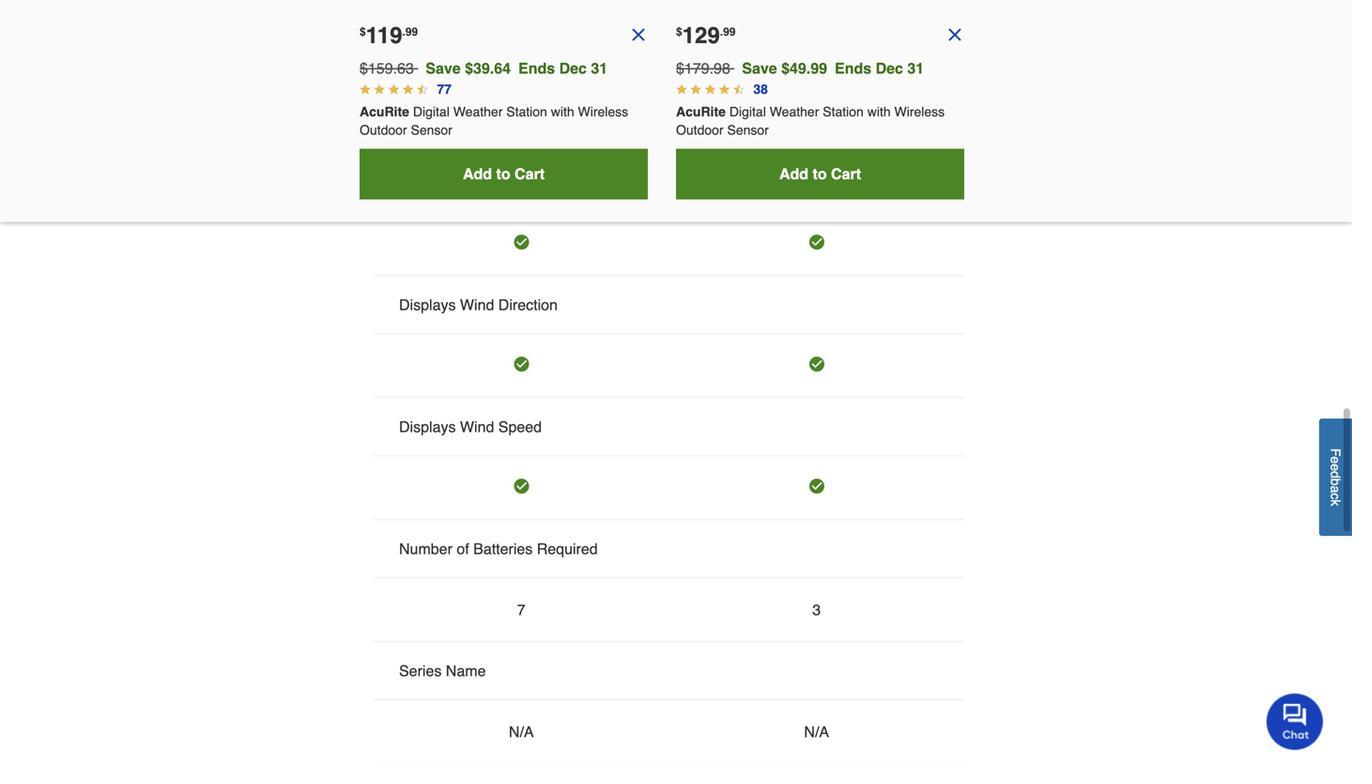Task type: vqa. For each thing, say whether or not it's contained in the screenshot.
bottommost Learn
no



Task type: describe. For each thing, give the bounding box(es) containing it.
series
[[399, 663, 442, 680]]

1 add to cart from the left
[[463, 166, 545, 183]]

ends for 119
[[519, 60, 555, 77]]

save $39.64 ends dec 31
[[426, 60, 608, 77]]

31 for 119
[[591, 60, 608, 77]]

2 weather from the left
[[770, 104, 819, 119]]

save $49.99 ends dec 31
[[742, 60, 925, 77]]

ends for 129
[[835, 60, 872, 77]]

99 for 129
[[723, 25, 736, 39]]

2 yes (indoor and outdoor temperature) from the left
[[692, 113, 942, 131]]

displays for displays wind direction
[[399, 296, 456, 314]]

$179.98
[[676, 60, 731, 77]]

1 add to cart button from the left
[[360, 149, 648, 200]]

save for 129
[[742, 60, 777, 77]]

2 to from the left
[[813, 166, 827, 183]]

1 acurite from the left
[[360, 104, 409, 119]]

3
[[813, 602, 821, 619]]

2 digital weather station with wireless outdoor sensor from the left
[[676, 104, 949, 138]]

1 digital from the left
[[413, 104, 450, 119]]

4.5 out of 5 stars image for third the 4.5 out of 5 stars element
[[388, 84, 400, 95]]

4.5 out of 5 stars image for seventh the 4.5 out of 5 stars element from the right
[[403, 84, 414, 95]]

1 to from the left
[[496, 166, 511, 183]]

1 yes (indoor and outdoor temperature) from the left
[[397, 113, 647, 131]]

displays wind direction
[[399, 296, 558, 314]]

2 station from the left
[[823, 104, 864, 119]]

1 4.5 out of 5 stars element from the left
[[360, 84, 371, 95]]

c
[[1329, 493, 1344, 500]]

of
[[457, 541, 469, 558]]

chat invite button image
[[1267, 693, 1324, 751]]

129
[[683, 23, 720, 48]]

4.5 out of 5 stars image for first the 4.5 out of 5 stars element from the left
[[360, 84, 371, 95]]

1 sensor from the left
[[411, 123, 453, 138]]

name
[[446, 663, 486, 680]]

k
[[1329, 500, 1344, 506]]

1 yes from the left
[[397, 113, 421, 131]]

required
[[537, 541, 598, 558]]

4 4.5 out of 5 stars element from the left
[[403, 84, 414, 95]]

cart for 1st add to cart button from right
[[831, 166, 861, 183]]

direction
[[499, 296, 558, 314]]

2 sensor from the left
[[728, 123, 769, 138]]

a
[[1329, 486, 1344, 493]]

save for 119
[[426, 60, 461, 77]]

4.5 out of 5 stars image for 7th the 4.5 out of 5 stars element
[[691, 84, 702, 95]]

$ 129 . 99
[[676, 23, 736, 48]]

series name
[[399, 663, 486, 680]]

4.5 out of 5 stars image for second the 4.5 out of 5 stars element
[[374, 84, 385, 95]]

number
[[399, 541, 453, 558]]

. for 129
[[720, 25, 723, 39]]

d
[[1329, 471, 1344, 479]]

5 4.5 out of 5 stars element from the left
[[417, 84, 428, 95]]

2 outdoor from the left
[[676, 123, 724, 138]]

2 outdoor from the left
[[801, 113, 852, 131]]

wind for speed
[[460, 418, 494, 436]]

$ 119 . 99
[[360, 23, 418, 48]]

4.5 out of 5 stars image for 9th the 4.5 out of 5 stars element from the left
[[719, 84, 730, 95]]

cart for first add to cart button from the left
[[515, 166, 545, 183]]

1 add from the left
[[463, 166, 492, 183]]

119
[[366, 23, 402, 48]]

4.5 out of 5 stars image for 1st the 4.5 out of 5 stars element from the right
[[733, 84, 745, 95]]

2 4.5 out of 5 stars element from the left
[[374, 84, 385, 95]]

$49.99
[[782, 60, 828, 77]]

2 e from the top
[[1329, 464, 1344, 471]]

7
[[517, 602, 526, 619]]

4.5 out of 5 stars image for 3rd the 4.5 out of 5 stars element from the right
[[705, 84, 716, 95]]

$ for 119
[[360, 25, 366, 39]]



Task type: locate. For each thing, give the bounding box(es) containing it.
station down save $39.64 ends dec 31
[[507, 104, 547, 119]]

wireless
[[578, 104, 629, 119], [895, 104, 945, 119]]

.
[[402, 25, 406, 39], [720, 25, 723, 39]]

weather
[[453, 104, 503, 119], [770, 104, 819, 119]]

1 horizontal spatial station
[[823, 104, 864, 119]]

0 horizontal spatial n/a
[[509, 724, 534, 741]]

temperature)
[[561, 113, 647, 131], [856, 113, 942, 131]]

1 4.5 out of 5 stars image from the left
[[374, 84, 385, 95]]

8 4.5 out of 5 stars element from the left
[[705, 84, 716, 95]]

. inside $ 129 . 99
[[720, 25, 723, 39]]

1 vertical spatial wind
[[460, 418, 494, 436]]

yes
[[397, 113, 421, 131], [692, 113, 716, 131]]

2 add to cart button from the left
[[676, 149, 965, 200]]

$ up the $179.98
[[676, 25, 683, 39]]

4 4.5 out of 5 stars image from the left
[[676, 84, 688, 95]]

0 horizontal spatial dec
[[559, 60, 587, 77]]

. up the $179.98
[[720, 25, 723, 39]]

1 horizontal spatial with
[[868, 104, 891, 119]]

yes (indoor and outdoor temperature) down save $39.64 ends dec 31
[[397, 113, 647, 131]]

digital weather station with wireless outdoor sensor down $49.99
[[676, 104, 949, 138]]

digital down 38
[[730, 104, 766, 119]]

1 (indoor from the left
[[425, 113, 472, 131]]

yes (indoor and outdoor temperature) down $49.99
[[692, 113, 942, 131]]

1 $ from the left
[[360, 25, 366, 39]]

2 99 from the left
[[723, 25, 736, 39]]

1 station from the left
[[507, 104, 547, 119]]

2 31 from the left
[[908, 60, 925, 77]]

0 horizontal spatial outdoor
[[360, 123, 407, 138]]

4.5 out of 5 stars image
[[374, 84, 385, 95], [417, 84, 428, 95], [691, 84, 702, 95], [719, 84, 730, 95], [733, 84, 745, 95]]

1 with from the left
[[551, 104, 575, 119]]

4.5 out of 5 stars element
[[360, 84, 371, 95], [374, 84, 385, 95], [388, 84, 400, 95], [403, 84, 414, 95], [417, 84, 428, 95], [676, 84, 688, 95], [691, 84, 702, 95], [705, 84, 716, 95], [719, 84, 730, 95], [733, 84, 745, 95]]

f e e d b a c k button
[[1320, 419, 1353, 536]]

displays wind speed
[[399, 418, 542, 436]]

$ up $159.63
[[360, 25, 366, 39]]

1 horizontal spatial save
[[742, 60, 777, 77]]

$ inside $ 129 . 99
[[676, 25, 683, 39]]

2 yes from the left
[[692, 113, 716, 131]]

. up $159.63
[[402, 25, 406, 39]]

1 horizontal spatial 99
[[723, 25, 736, 39]]

3 4.5 out of 5 stars image from the left
[[691, 84, 702, 95]]

1 4.5 out of 5 stars image from the left
[[360, 84, 371, 95]]

1 horizontal spatial to
[[813, 166, 827, 183]]

digital down 77
[[413, 104, 450, 119]]

38
[[754, 82, 768, 97]]

1 save from the left
[[426, 60, 461, 77]]

1 horizontal spatial outdoor
[[676, 123, 724, 138]]

dec right $39.64
[[559, 60, 587, 77]]

number of batteries required
[[399, 541, 598, 558]]

yes image
[[514, 235, 529, 250], [809, 235, 825, 250], [809, 479, 825, 494]]

5 4.5 out of 5 stars image from the left
[[733, 84, 745, 95]]

1 and from the left
[[476, 113, 501, 131]]

b
[[1329, 479, 1344, 486]]

acurite down the $179.98
[[676, 104, 726, 119]]

1 horizontal spatial $
[[676, 25, 683, 39]]

(indoor down 38
[[721, 113, 767, 131]]

0 horizontal spatial temperature)
[[561, 113, 647, 131]]

1 outdoor from the left
[[360, 123, 407, 138]]

0 horizontal spatial add to cart
[[463, 166, 545, 183]]

and down $39.64
[[476, 113, 501, 131]]

with
[[551, 104, 575, 119], [868, 104, 891, 119]]

0 horizontal spatial 99
[[406, 25, 418, 39]]

0 horizontal spatial cart
[[515, 166, 545, 183]]

no image for 119
[[629, 25, 648, 44]]

no image
[[629, 25, 648, 44], [946, 25, 965, 44]]

0 horizontal spatial sensor
[[411, 123, 453, 138]]

cart
[[515, 166, 545, 183], [831, 166, 861, 183]]

and down $49.99
[[772, 113, 797, 131]]

weather down $39.64
[[453, 104, 503, 119]]

1 horizontal spatial add to cart
[[780, 166, 861, 183]]

1 horizontal spatial ends
[[835, 60, 872, 77]]

0 horizontal spatial (indoor
[[425, 113, 472, 131]]

(indoor
[[425, 113, 472, 131], [721, 113, 767, 131]]

with down save $49.99 ends dec 31
[[868, 104, 891, 119]]

add to cart
[[463, 166, 545, 183], [780, 166, 861, 183]]

. inside $ 119 . 99
[[402, 25, 406, 39]]

0 horizontal spatial add to cart button
[[360, 149, 648, 200]]

yes down $159.63
[[397, 113, 421, 131]]

with down save $39.64 ends dec 31
[[551, 104, 575, 119]]

1 horizontal spatial and
[[772, 113, 797, 131]]

outdoor down $159.63
[[360, 123, 407, 138]]

save
[[426, 60, 461, 77], [742, 60, 777, 77]]

1 31 from the left
[[591, 60, 608, 77]]

0 horizontal spatial station
[[507, 104, 547, 119]]

1 99 from the left
[[406, 25, 418, 39]]

1 weather from the left
[[453, 104, 503, 119]]

e up 'b'
[[1329, 464, 1344, 471]]

save up 77
[[426, 60, 461, 77]]

4.5 out of 5 stars image for 5th the 4.5 out of 5 stars element
[[417, 84, 428, 95]]

1 horizontal spatial acurite
[[676, 104, 726, 119]]

1 horizontal spatial weather
[[770, 104, 819, 119]]

1 horizontal spatial cart
[[831, 166, 861, 183]]

wind for direction
[[460, 296, 494, 314]]

$ for 129
[[676, 25, 683, 39]]

1 horizontal spatial wireless
[[895, 104, 945, 119]]

1 horizontal spatial dec
[[876, 60, 904, 77]]

save up 38
[[742, 60, 777, 77]]

f
[[1329, 449, 1344, 457]]

2 cart from the left
[[831, 166, 861, 183]]

outdoor down save $39.64 ends dec 31
[[505, 113, 556, 131]]

1 e from the top
[[1329, 457, 1344, 464]]

1 horizontal spatial n/a
[[804, 724, 830, 741]]

99 right 129
[[723, 25, 736, 39]]

2 add from the left
[[780, 166, 809, 183]]

dec
[[559, 60, 587, 77], [876, 60, 904, 77]]

digital weather station with wireless outdoor sensor down $39.64
[[360, 104, 632, 138]]

1 dec from the left
[[559, 60, 587, 77]]

2 dec from the left
[[876, 60, 904, 77]]

2 save from the left
[[742, 60, 777, 77]]

1 horizontal spatial temperature)
[[856, 113, 942, 131]]

2 add to cart from the left
[[780, 166, 861, 183]]

. for 119
[[402, 25, 406, 39]]

yes image
[[514, 357, 529, 372], [809, 357, 825, 372], [514, 479, 529, 494]]

1 digital weather station with wireless outdoor sensor from the left
[[360, 104, 632, 138]]

1 n/a from the left
[[509, 724, 534, 741]]

f e e d b a c k
[[1329, 449, 1344, 506]]

99 for 119
[[406, 25, 418, 39]]

$ inside $ 119 . 99
[[360, 25, 366, 39]]

4 4.5 out of 5 stars image from the left
[[719, 84, 730, 95]]

outdoor
[[360, 123, 407, 138], [676, 123, 724, 138]]

99 inside $ 119 . 99
[[406, 25, 418, 39]]

1 horizontal spatial outdoor
[[801, 113, 852, 131]]

digital
[[413, 104, 450, 119], [730, 104, 766, 119]]

ends
[[519, 60, 555, 77], [835, 60, 872, 77]]

add
[[463, 166, 492, 183], [780, 166, 809, 183]]

acurite
[[360, 104, 409, 119], [676, 104, 726, 119]]

9 4.5 out of 5 stars element from the left
[[719, 84, 730, 95]]

wind
[[460, 296, 494, 314], [460, 418, 494, 436]]

dec for 129
[[876, 60, 904, 77]]

3 4.5 out of 5 stars image from the left
[[403, 84, 414, 95]]

2 4.5 out of 5 stars image from the left
[[417, 84, 428, 95]]

0 horizontal spatial yes
[[397, 113, 421, 131]]

acurite down $159.63
[[360, 104, 409, 119]]

displays for displays wind speed
[[399, 418, 456, 436]]

1 horizontal spatial (indoor
[[721, 113, 767, 131]]

sensor
[[411, 123, 453, 138], [728, 123, 769, 138]]

1 wireless from the left
[[578, 104, 629, 119]]

99
[[406, 25, 418, 39], [723, 25, 736, 39]]

0 horizontal spatial 31
[[591, 60, 608, 77]]

outdoor down the $179.98
[[676, 123, 724, 138]]

2 4.5 out of 5 stars image from the left
[[388, 84, 400, 95]]

2 $ from the left
[[676, 25, 683, 39]]

0 horizontal spatial digital
[[413, 104, 450, 119]]

0 horizontal spatial digital weather station with wireless outdoor sensor
[[360, 104, 632, 138]]

2 ends from the left
[[835, 60, 872, 77]]

0 horizontal spatial with
[[551, 104, 575, 119]]

dec for 119
[[559, 60, 587, 77]]

0 horizontal spatial to
[[496, 166, 511, 183]]

e
[[1329, 457, 1344, 464], [1329, 464, 1344, 471]]

2 (indoor from the left
[[721, 113, 767, 131]]

10 4.5 out of 5 stars element from the left
[[733, 84, 745, 95]]

0 horizontal spatial wireless
[[578, 104, 629, 119]]

no image for 129
[[946, 25, 965, 44]]

$159.63
[[360, 60, 414, 77]]

1 vertical spatial displays
[[399, 418, 456, 436]]

1 horizontal spatial 31
[[908, 60, 925, 77]]

add to cart button
[[360, 149, 648, 200], [676, 149, 965, 200]]

0 horizontal spatial .
[[402, 25, 406, 39]]

batteries
[[474, 541, 533, 558]]

2 acurite from the left
[[676, 104, 726, 119]]

1 horizontal spatial no image
[[946, 25, 965, 44]]

1 horizontal spatial digital
[[730, 104, 766, 119]]

0 horizontal spatial acurite
[[360, 104, 409, 119]]

weather down $49.99
[[770, 104, 819, 119]]

1 horizontal spatial yes (indoor and outdoor temperature)
[[692, 113, 942, 131]]

0 horizontal spatial $
[[360, 25, 366, 39]]

ends right $39.64
[[519, 60, 555, 77]]

0 horizontal spatial and
[[476, 113, 501, 131]]

0 horizontal spatial weather
[[453, 104, 503, 119]]

1 wind from the top
[[460, 296, 494, 314]]

0 horizontal spatial no image
[[629, 25, 648, 44]]

2 and from the left
[[772, 113, 797, 131]]

0 vertical spatial displays
[[399, 296, 456, 314]]

0 horizontal spatial yes (indoor and outdoor temperature)
[[397, 113, 647, 131]]

to
[[496, 166, 511, 183], [813, 166, 827, 183]]

5 4.5 out of 5 stars image from the left
[[705, 84, 716, 95]]

station
[[507, 104, 547, 119], [823, 104, 864, 119]]

2 with from the left
[[868, 104, 891, 119]]

displays
[[399, 296, 456, 314], [399, 418, 456, 436]]

and
[[476, 113, 501, 131], [772, 113, 797, 131]]

2 displays from the top
[[399, 418, 456, 436]]

0 vertical spatial wind
[[460, 296, 494, 314]]

station down save $49.99 ends dec 31
[[823, 104, 864, 119]]

dec right $49.99
[[876, 60, 904, 77]]

outdoor down save $49.99 ends dec 31
[[801, 113, 852, 131]]

1 horizontal spatial digital weather station with wireless outdoor sensor
[[676, 104, 949, 138]]

2 n/a from the left
[[804, 724, 830, 741]]

0 horizontal spatial outdoor
[[505, 113, 556, 131]]

0 horizontal spatial add
[[463, 166, 492, 183]]

1 horizontal spatial yes
[[692, 113, 716, 131]]

n/a
[[509, 724, 534, 741], [804, 724, 830, 741]]

ends right $49.99
[[835, 60, 872, 77]]

1 outdoor from the left
[[505, 113, 556, 131]]

77
[[437, 82, 452, 97]]

speed
[[499, 418, 542, 436]]

1 displays from the top
[[399, 296, 456, 314]]

(indoor down 77
[[425, 113, 472, 131]]

1 ends from the left
[[519, 60, 555, 77]]

wind left speed
[[460, 418, 494, 436]]

7 4.5 out of 5 stars element from the left
[[691, 84, 702, 95]]

4.5 out of 5 stars image for fifth the 4.5 out of 5 stars element from the right
[[676, 84, 688, 95]]

2 wind from the top
[[460, 418, 494, 436]]

2 wireless from the left
[[895, 104, 945, 119]]

99 inside $ 129 . 99
[[723, 25, 736, 39]]

6 4.5 out of 5 stars element from the left
[[676, 84, 688, 95]]

2 digital from the left
[[730, 104, 766, 119]]

$39.64
[[465, 60, 511, 77]]

1 no image from the left
[[629, 25, 648, 44]]

99 right 119
[[406, 25, 418, 39]]

3 4.5 out of 5 stars element from the left
[[388, 84, 400, 95]]

sensor down 77
[[411, 123, 453, 138]]

1 horizontal spatial sensor
[[728, 123, 769, 138]]

31 for 129
[[908, 60, 925, 77]]

digital weather station with wireless outdoor sensor
[[360, 104, 632, 138], [676, 104, 949, 138]]

2 no image from the left
[[946, 25, 965, 44]]

0 horizontal spatial ends
[[519, 60, 555, 77]]

outdoor
[[505, 113, 556, 131], [801, 113, 852, 131]]

1 . from the left
[[402, 25, 406, 39]]

$
[[360, 25, 366, 39], [676, 25, 683, 39]]

sensor down 38
[[728, 123, 769, 138]]

2 temperature) from the left
[[856, 113, 942, 131]]

1 horizontal spatial add to cart button
[[676, 149, 965, 200]]

1 cart from the left
[[515, 166, 545, 183]]

4.5 out of 5 stars image
[[360, 84, 371, 95], [388, 84, 400, 95], [403, 84, 414, 95], [676, 84, 688, 95], [705, 84, 716, 95]]

0 horizontal spatial save
[[426, 60, 461, 77]]

1 horizontal spatial add
[[780, 166, 809, 183]]

31
[[591, 60, 608, 77], [908, 60, 925, 77]]

1 temperature) from the left
[[561, 113, 647, 131]]

1 horizontal spatial .
[[720, 25, 723, 39]]

e up d on the bottom right of page
[[1329, 457, 1344, 464]]

yes down the $179.98
[[692, 113, 716, 131]]

2 . from the left
[[720, 25, 723, 39]]

wind left direction
[[460, 296, 494, 314]]

yes (indoor and outdoor temperature)
[[397, 113, 647, 131], [692, 113, 942, 131]]



